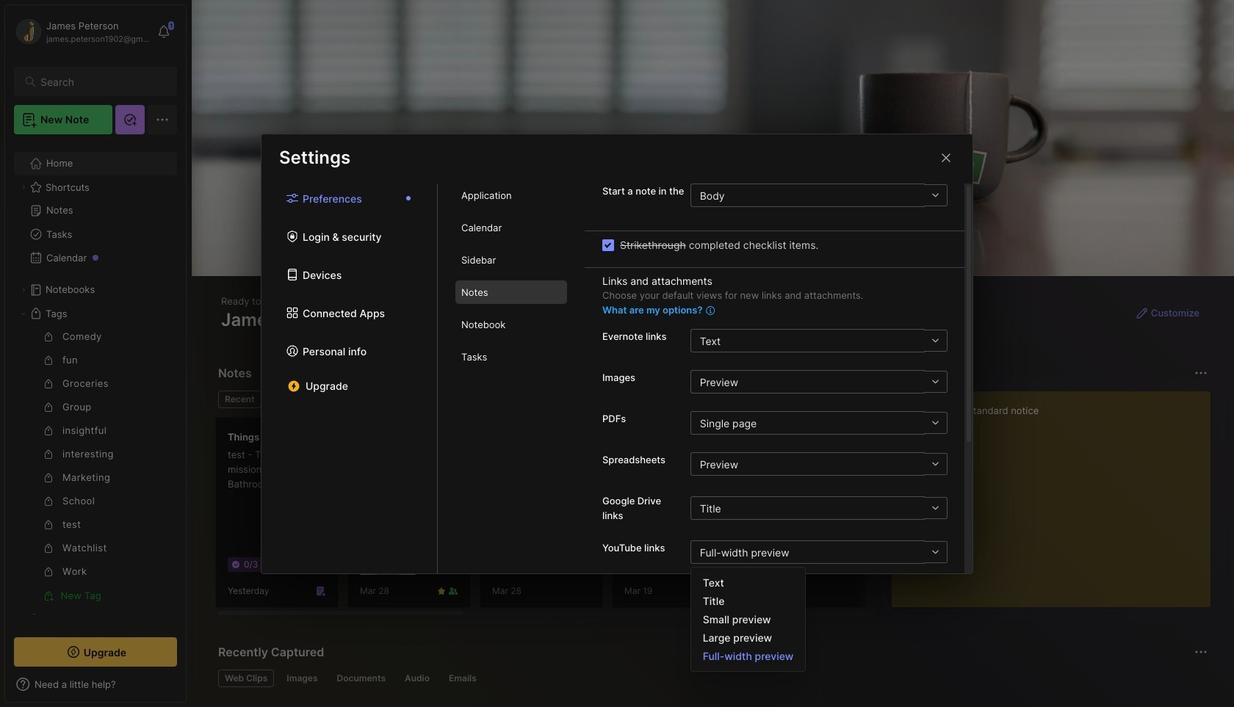 Task type: describe. For each thing, give the bounding box(es) containing it.
close image
[[938, 149, 956, 166]]

Choose default view option for Google Drive links field
[[691, 497, 947, 520]]

tree inside main element
[[5, 143, 186, 664]]

Start a new note in the body or title. field
[[691, 184, 947, 207]]

Choose default view option for Evernote links field
[[691, 329, 947, 353]]

expand notebooks image
[[19, 286, 28, 295]]

dropdown list menu
[[691, 574, 806, 666]]



Task type: vqa. For each thing, say whether or not it's contained in the screenshot.
ROW GROUP
yes



Task type: locate. For each thing, give the bounding box(es) containing it.
Start writing… text field
[[904, 392, 1211, 596]]

expand tags image
[[19, 309, 28, 318]]

Choose default view option for YouTube links field
[[691, 541, 947, 565]]

thumbnail image
[[360, 520, 416, 576]]

None search field
[[40, 73, 164, 90]]

none search field inside main element
[[40, 73, 164, 90]]

row group
[[215, 418, 1235, 617]]

group
[[14, 326, 168, 608]]

Choose default view option for Spreadsheets field
[[691, 453, 947, 476]]

tab list
[[262, 184, 438, 574], [438, 184, 585, 574], [218, 391, 868, 409], [218, 670, 1206, 688]]

Choose default view option for PDFs field
[[691, 412, 947, 435]]

group inside main element
[[14, 326, 168, 608]]

tree
[[5, 143, 186, 664]]

main element
[[0, 0, 191, 708]]

Search text field
[[40, 75, 164, 89]]

tab
[[456, 184, 567, 207], [456, 216, 567, 240], [456, 248, 567, 272], [456, 281, 567, 304], [456, 313, 567, 337], [456, 345, 567, 369], [218, 391, 261, 409], [267, 391, 327, 409], [218, 670, 274, 688], [280, 670, 325, 688], [330, 670, 392, 688], [398, 670, 437, 688], [442, 670, 483, 688]]

Select52 checkbox
[[603, 239, 615, 251]]

Choose default view option for Images field
[[691, 370, 947, 394]]



